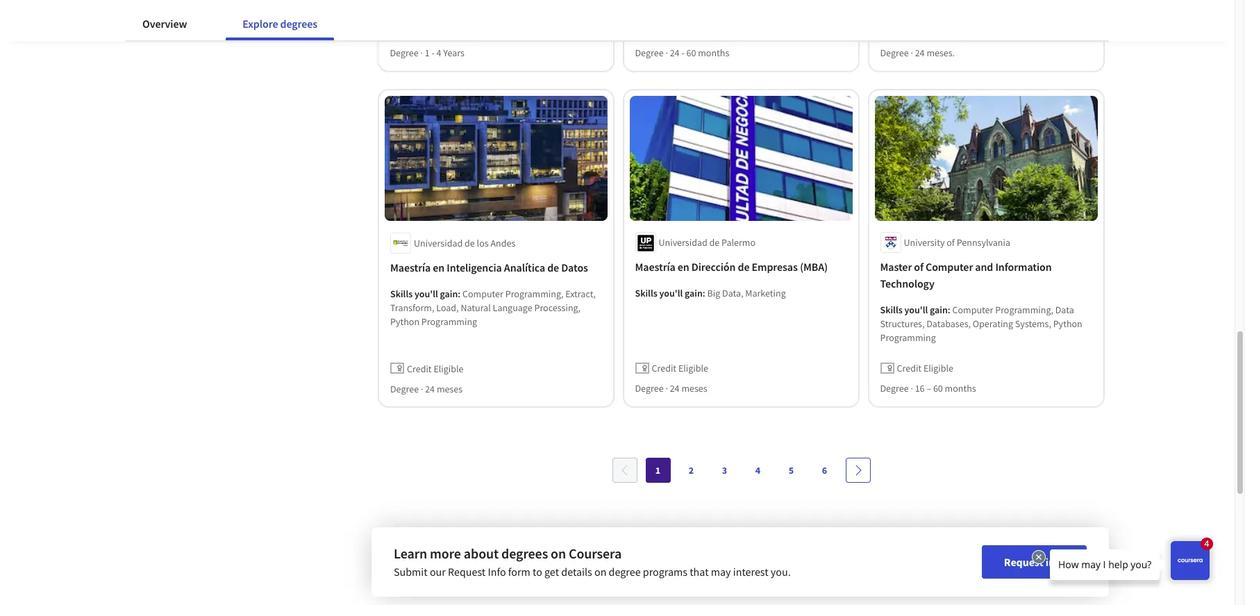 Task type: locate. For each thing, give the bounding box(es) containing it.
computer inside computer programming, data structures, databases, operating systems, python programming
[[953, 304, 994, 316]]

0 horizontal spatial credit eligible
[[407, 362, 464, 375]]

dirección
[[692, 260, 736, 274]]

you.
[[771, 565, 791, 579]]

2 horizontal spatial skills
[[881, 304, 903, 316]]

2 credit eligible from the left
[[652, 362, 709, 375]]

skills you'll gain : up structures, at the right
[[881, 304, 953, 316]]

gain
[[440, 287, 458, 300], [685, 287, 703, 300], [931, 304, 948, 316]]

1 vertical spatial degrees
[[502, 545, 548, 562]]

0 horizontal spatial universidad
[[414, 236, 463, 249]]

4 right 3 button
[[756, 464, 761, 477]]

degree · 24 meses for dirección
[[636, 382, 708, 395]]

1 horizontal spatial -
[[682, 46, 685, 59]]

60
[[687, 46, 697, 59], [934, 382, 944, 395]]

4 inside 4 button
[[756, 464, 761, 477]]

computer up "operating"
[[953, 304, 994, 316]]

programming, inside computer programming, data structures, databases, operating systems, python programming
[[996, 304, 1054, 316]]

en for dirección
[[678, 260, 690, 274]]

0 horizontal spatial 60
[[687, 46, 697, 59]]

1 horizontal spatial on
[[595, 565, 607, 579]]

0 vertical spatial 60
[[687, 46, 697, 59]]

computer down university of pennsylvania on the right
[[926, 260, 974, 274]]

3 eligible from the left
[[924, 362, 954, 375]]

on down coursera
[[595, 565, 607, 579]]

2
[[689, 464, 694, 477]]

skills for master of computer and information technology
[[881, 304, 903, 316]]

1 horizontal spatial months
[[945, 382, 977, 395]]

submit
[[394, 565, 428, 579]]

de
[[465, 236, 475, 249], [710, 236, 720, 249], [547, 260, 559, 274], [738, 260, 750, 274]]

programming, inside computer programming, extract, transform, load, natural language processing, python programming
[[505, 287, 564, 300]]

1 maestría from the left
[[390, 260, 431, 274]]

1 horizontal spatial degrees
[[502, 545, 548, 562]]

0 vertical spatial months
[[699, 46, 730, 59]]

: for master
[[948, 304, 951, 316]]

60 for –
[[934, 382, 944, 395]]

0 vertical spatial computer
[[926, 260, 974, 274]]

: up databases,
[[948, 304, 951, 316]]

2 credit from the left
[[652, 362, 677, 375]]

skills up transform,
[[390, 287, 413, 300]]

credit for master of computer and information technology
[[897, 362, 922, 375]]

1 vertical spatial programming
[[881, 332, 937, 344]]

1 universidad from the left
[[414, 236, 463, 249]]

of up technology
[[915, 260, 924, 274]]

1 - from the left
[[432, 46, 435, 59]]

master of computer and information technology link
[[881, 259, 1093, 292]]

details
[[561, 565, 592, 579]]

2 eligible from the left
[[679, 362, 709, 375]]

0 horizontal spatial skills
[[390, 287, 413, 300]]

skills
[[390, 287, 413, 300], [636, 287, 658, 300], [881, 304, 903, 316]]

2 meses from the left
[[682, 382, 708, 395]]

skills for maestría en inteligencia analítica de datos
[[390, 287, 413, 300]]

de left datos
[[547, 260, 559, 274]]

learn
[[394, 545, 427, 562]]

computer inside master of computer and information technology
[[926, 260, 974, 274]]

universidad up dirección
[[659, 236, 708, 249]]

0 horizontal spatial meses
[[437, 382, 463, 395]]

1 degree · 24 meses from the left
[[390, 382, 463, 395]]

form
[[508, 565, 531, 579]]

1 credit eligible from the left
[[407, 362, 464, 375]]

you'll for maestría
[[415, 287, 438, 300]]

1 vertical spatial 60
[[934, 382, 944, 395]]

en down universidad de los andes
[[433, 260, 445, 274]]

1 left years
[[425, 46, 430, 59]]

de down palermo
[[738, 260, 750, 274]]

1 horizontal spatial universidad
[[659, 236, 708, 249]]

programs
[[643, 565, 688, 579]]

1 vertical spatial skills you'll gain :
[[881, 304, 953, 316]]

degrees inside learn more about  degrees on coursera submit our request info form to get details on degree programs that may interest you.
[[502, 545, 548, 562]]

·
[[421, 46, 423, 59], [666, 46, 668, 59], [911, 46, 914, 59], [421, 382, 423, 395], [666, 382, 668, 395], [911, 382, 914, 395]]

skills right extract,
[[636, 287, 658, 300]]

you'll up structures, at the right
[[905, 304, 929, 316]]

programming
[[422, 315, 477, 327], [881, 332, 937, 344]]

2 maestría from the left
[[636, 260, 676, 274]]

skills you'll gain : for master
[[881, 304, 953, 316]]

coursera
[[569, 545, 622, 562]]

1 horizontal spatial python
[[1054, 318, 1083, 330]]

request info
[[1004, 555, 1065, 569]]

overview button
[[126, 7, 204, 40]]

about
[[464, 545, 499, 562]]

gain up databases,
[[931, 304, 948, 316]]

2 horizontal spatial eligible
[[924, 362, 954, 375]]

credit eligible for computer
[[897, 362, 954, 375]]

information
[[996, 260, 1052, 274]]

en inside maestría en inteligencia analítica de datos link
[[433, 260, 445, 274]]

degree · 16 – 60 months
[[881, 382, 977, 395]]

2 en from the left
[[678, 260, 690, 274]]

analítica
[[504, 260, 545, 274]]

1 vertical spatial 4
[[756, 464, 761, 477]]

(mba)
[[800, 260, 828, 274]]

1 en from the left
[[433, 260, 445, 274]]

0 horizontal spatial 1
[[425, 46, 430, 59]]

0 horizontal spatial on
[[551, 545, 566, 562]]

2 horizontal spatial credit
[[897, 362, 922, 375]]

en
[[433, 260, 445, 274], [678, 260, 690, 274]]

1 horizontal spatial meses
[[682, 382, 708, 395]]

more
[[430, 545, 461, 562]]

2 - from the left
[[682, 46, 685, 59]]

python
[[390, 315, 420, 327], [1054, 318, 1083, 330]]

1 horizontal spatial programming
[[881, 332, 937, 344]]

0 horizontal spatial 4
[[437, 46, 442, 59]]

computer
[[926, 260, 974, 274], [463, 287, 504, 300], [953, 304, 994, 316]]

1
[[425, 46, 430, 59], [656, 464, 661, 477]]

degree
[[390, 46, 419, 59], [636, 46, 664, 59], [881, 46, 909, 59], [390, 382, 419, 395], [636, 382, 664, 395], [881, 382, 909, 395]]

1 vertical spatial months
[[945, 382, 977, 395]]

0 horizontal spatial credit
[[407, 362, 432, 375]]

degree · 24 meses.
[[881, 46, 956, 59]]

universidad for dirección
[[659, 236, 708, 249]]

months for degree · 16 – 60 months
[[945, 382, 977, 395]]

1 vertical spatial computer
[[463, 287, 504, 300]]

meses
[[437, 382, 463, 395], [682, 382, 708, 395]]

computer for master of computer and information technology
[[953, 304, 994, 316]]

credit eligible
[[407, 362, 464, 375], [652, 362, 709, 375], [897, 362, 954, 375]]

universidad up inteligencia
[[414, 236, 463, 249]]

1 horizontal spatial 4
[[756, 464, 761, 477]]

0 horizontal spatial degrees
[[280, 17, 317, 31]]

explore degrees
[[243, 17, 317, 31]]

explore degrees button
[[226, 7, 334, 40]]

maestría up transform,
[[390, 260, 431, 274]]

interest
[[733, 565, 769, 579]]

0 vertical spatial programming
[[422, 315, 477, 327]]

1 left 2
[[656, 464, 661, 477]]

systems,
[[1016, 318, 1052, 330]]

0 horizontal spatial gain
[[440, 287, 458, 300]]

degrees up form at left
[[502, 545, 548, 562]]

3 button
[[712, 458, 737, 483]]

gain left big
[[685, 287, 703, 300]]

2 horizontal spatial you'll
[[905, 304, 929, 316]]

16
[[916, 382, 925, 395]]

request left info
[[1004, 555, 1044, 569]]

1 horizontal spatial of
[[947, 236, 955, 249]]

3 credit eligible from the left
[[897, 362, 954, 375]]

1 horizontal spatial 60
[[934, 382, 944, 395]]

2 universidad from the left
[[659, 236, 708, 249]]

2 horizontal spatial :
[[948, 304, 951, 316]]

you'll up transform,
[[415, 287, 438, 300]]

:
[[458, 287, 461, 300], [703, 287, 706, 300], [948, 304, 951, 316]]

0 horizontal spatial months
[[699, 46, 730, 59]]

0 horizontal spatial python
[[390, 315, 420, 327]]

computer up the natural
[[463, 287, 504, 300]]

24
[[670, 46, 680, 59], [916, 46, 925, 59], [425, 382, 435, 395], [670, 382, 680, 395]]

computer inside computer programming, extract, transform, load, natural language processing, python programming
[[463, 287, 504, 300]]

2 horizontal spatial credit eligible
[[897, 362, 954, 375]]

skills you'll gain : up transform,
[[390, 287, 463, 300]]

months
[[699, 46, 730, 59], [945, 382, 977, 395]]

1 horizontal spatial degree · 24 meses
[[636, 382, 708, 395]]

–
[[927, 382, 932, 395]]

programming, up language
[[505, 287, 564, 300]]

overview
[[142, 17, 187, 31]]

programming,
[[505, 287, 564, 300], [996, 304, 1054, 316]]

master
[[881, 260, 913, 274]]

0 horizontal spatial skills you'll gain :
[[390, 287, 463, 300]]

degrees inside button
[[280, 17, 317, 31]]

0 vertical spatial degrees
[[280, 17, 317, 31]]

0 horizontal spatial eligible
[[434, 362, 464, 375]]

of for master
[[915, 260, 924, 274]]

python inside computer programming, data structures, databases, operating systems, python programming
[[1054, 318, 1083, 330]]

1 horizontal spatial en
[[678, 260, 690, 274]]

1 horizontal spatial 1
[[656, 464, 661, 477]]

0 horizontal spatial -
[[432, 46, 435, 59]]

1 horizontal spatial skills you'll gain :
[[881, 304, 953, 316]]

degree · 24 meses
[[390, 382, 463, 395], [636, 382, 708, 395]]

structures,
[[881, 318, 925, 330]]

you'll
[[415, 287, 438, 300], [660, 287, 683, 300], [905, 304, 929, 316]]

explore
[[243, 17, 278, 31]]

gain up the load,
[[440, 287, 458, 300]]

0 vertical spatial of
[[947, 236, 955, 249]]

1 horizontal spatial credit eligible
[[652, 362, 709, 375]]

0 horizontal spatial programming,
[[505, 287, 564, 300]]

1 meses from the left
[[437, 382, 463, 395]]

: up the load,
[[458, 287, 461, 300]]

request down about
[[448, 565, 486, 579]]

0 horizontal spatial of
[[915, 260, 924, 274]]

1 horizontal spatial maestría
[[636, 260, 676, 274]]

4
[[437, 46, 442, 59], [756, 464, 761, 477]]

1 button
[[646, 458, 671, 483]]

3
[[722, 464, 727, 477]]

skills up structures, at the right
[[881, 304, 903, 316]]

maestría en inteligencia analítica de datos link
[[390, 259, 602, 275]]

python down data
[[1054, 318, 1083, 330]]

1 vertical spatial 1
[[656, 464, 661, 477]]

meses.
[[927, 46, 956, 59]]

computer programming, extract, transform, load, natural language processing, python programming
[[390, 287, 596, 327]]

1 vertical spatial of
[[915, 260, 924, 274]]

0 horizontal spatial request
[[448, 565, 486, 579]]

2 degree · 24 meses from the left
[[636, 382, 708, 395]]

credit for maestría en dirección de empresas (mba)
[[652, 362, 677, 375]]

1 horizontal spatial credit
[[652, 362, 677, 375]]

4 left years
[[437, 46, 442, 59]]

universidad de los andes
[[414, 236, 516, 249]]

1 horizontal spatial programming,
[[996, 304, 1054, 316]]

request inside learn more about  degrees on coursera submit our request info form to get details on degree programs that may interest you.
[[448, 565, 486, 579]]

2 vertical spatial computer
[[953, 304, 994, 316]]

of
[[947, 236, 955, 249], [915, 260, 924, 274]]

maestría down "universidad de palermo"
[[636, 260, 676, 274]]

- for 24
[[682, 46, 685, 59]]

years
[[444, 46, 465, 59]]

1 eligible from the left
[[434, 362, 464, 375]]

eligible for computer
[[924, 362, 954, 375]]

our
[[430, 565, 446, 579]]

programming down structures, at the right
[[881, 332, 937, 344]]

0 vertical spatial skills you'll gain :
[[390, 287, 463, 300]]

0 horizontal spatial degree · 24 meses
[[390, 382, 463, 395]]

months for degree · 24 - 60 months
[[699, 46, 730, 59]]

programming, up systems,
[[996, 304, 1054, 316]]

0 horizontal spatial en
[[433, 260, 445, 274]]

3 credit from the left
[[897, 362, 922, 375]]

of inside master of computer and information technology
[[915, 260, 924, 274]]

1 horizontal spatial request
[[1004, 555, 1044, 569]]

maestría
[[390, 260, 431, 274], [636, 260, 676, 274]]

programming, for information
[[996, 304, 1054, 316]]

eligible for dirección
[[679, 362, 709, 375]]

to
[[533, 565, 542, 579]]

programming, for de
[[505, 287, 564, 300]]

1 vertical spatial programming,
[[996, 304, 1054, 316]]

you'll left big
[[660, 287, 683, 300]]

maestría for maestría en dirección de empresas (mba)
[[636, 260, 676, 274]]

credit eligible for inteligencia
[[407, 362, 464, 375]]

en left dirección
[[678, 260, 690, 274]]

programming down the load,
[[422, 315, 477, 327]]

tab list
[[126, 7, 356, 40]]

operating
[[973, 318, 1014, 330]]

on up get
[[551, 545, 566, 562]]

0 horizontal spatial :
[[458, 287, 461, 300]]

credit
[[407, 362, 432, 375], [652, 362, 677, 375], [897, 362, 922, 375]]

of right university at the right top of page
[[947, 236, 955, 249]]

eligible
[[434, 362, 464, 375], [679, 362, 709, 375], [924, 362, 954, 375]]

skills you'll gain :
[[390, 287, 463, 300], [881, 304, 953, 316]]

0 horizontal spatial programming
[[422, 315, 477, 327]]

2 horizontal spatial gain
[[931, 304, 948, 316]]

degrees right explore
[[280, 17, 317, 31]]

2 button
[[679, 458, 704, 483]]

0 vertical spatial programming,
[[505, 287, 564, 300]]

degree · 1 - 4 years
[[390, 46, 465, 59]]

university of pennsylvania
[[904, 236, 1011, 249]]

eligible for inteligencia
[[434, 362, 464, 375]]

universidad
[[414, 236, 463, 249], [659, 236, 708, 249]]

en inside 'maestría en dirección de empresas (mba)' link
[[678, 260, 690, 274]]

computer programming, data structures, databases, operating systems, python programming
[[881, 304, 1083, 344]]

0 horizontal spatial you'll
[[415, 287, 438, 300]]

1 horizontal spatial eligible
[[679, 362, 709, 375]]

0 horizontal spatial maestría
[[390, 260, 431, 274]]

: left big
[[703, 287, 706, 300]]

technology
[[881, 277, 935, 291]]

marketing
[[746, 287, 786, 300]]

maestría en dirección de empresas (mba) link
[[636, 259, 847, 275]]

1 credit from the left
[[407, 362, 432, 375]]

0 vertical spatial 1
[[425, 46, 430, 59]]

python down transform,
[[390, 315, 420, 327]]



Task type: describe. For each thing, give the bounding box(es) containing it.
load,
[[436, 301, 459, 313]]

1 horizontal spatial gain
[[685, 287, 703, 300]]

master of computer and information technology
[[881, 260, 1052, 291]]

1 horizontal spatial :
[[703, 287, 706, 300]]

databases,
[[927, 318, 971, 330]]

get
[[545, 565, 559, 579]]

natural
[[461, 301, 491, 313]]

universidad de palermo
[[659, 236, 756, 249]]

gain for maestría
[[440, 287, 458, 300]]

skills you'll gain : for maestría
[[390, 287, 463, 300]]

computer for maestría en inteligencia analítica de datos
[[463, 287, 504, 300]]

universidad for inteligencia
[[414, 236, 463, 249]]

meses for dirección
[[682, 382, 708, 395]]

info
[[488, 565, 506, 579]]

empresas
[[752, 260, 798, 274]]

maestría en inteligencia analítica de datos
[[390, 260, 588, 274]]

programming inside computer programming, extract, transform, load, natural language processing, python programming
[[422, 315, 477, 327]]

credit for maestría en inteligencia analítica de datos
[[407, 362, 432, 375]]

go to next page image
[[853, 465, 864, 476]]

: for maestría
[[458, 287, 461, 300]]

you'll for master
[[905, 304, 929, 316]]

degree · 24 meses for inteligencia
[[390, 382, 463, 395]]

de left los
[[465, 236, 475, 249]]

data,
[[723, 287, 744, 300]]

extract,
[[566, 287, 596, 300]]

maestría for maestría en inteligencia analítica de datos
[[390, 260, 431, 274]]

programming inside computer programming, data structures, databases, operating systems, python programming
[[881, 332, 937, 344]]

1 inside button
[[656, 464, 661, 477]]

1 horizontal spatial skills
[[636, 287, 658, 300]]

datos
[[561, 260, 588, 274]]

6 button
[[812, 458, 837, 483]]

python inside computer programming, extract, transform, load, natural language processing, python programming
[[390, 315, 420, 327]]

skills you'll gain : big data, marketing
[[636, 287, 786, 300]]

tab list containing overview
[[126, 7, 356, 40]]

0 vertical spatial 4
[[437, 46, 442, 59]]

of for university
[[947, 236, 955, 249]]

maestría en dirección de empresas (mba)
[[636, 260, 828, 274]]

4 button
[[746, 458, 771, 483]]

de left palermo
[[710, 236, 720, 249]]

andes
[[491, 236, 516, 249]]

en for inteligencia
[[433, 260, 445, 274]]

may
[[711, 565, 731, 579]]

processing,
[[534, 301, 581, 313]]

data
[[1056, 304, 1075, 316]]

transform,
[[390, 301, 434, 313]]

- for 1
[[432, 46, 435, 59]]

meses for inteligencia
[[437, 382, 463, 395]]

degree · 24 - 60 months
[[636, 46, 730, 59]]

6
[[822, 464, 827, 477]]

5 button
[[779, 458, 804, 483]]

and
[[976, 260, 994, 274]]

los
[[477, 236, 489, 249]]

language
[[493, 301, 533, 313]]

that
[[690, 565, 709, 579]]

60 for -
[[687, 46, 697, 59]]

1 vertical spatial on
[[595, 565, 607, 579]]

0 vertical spatial on
[[551, 545, 566, 562]]

gain for master
[[931, 304, 948, 316]]

palermo
[[722, 236, 756, 249]]

pennsylvania
[[957, 236, 1011, 249]]

1 horizontal spatial you'll
[[660, 287, 683, 300]]

big
[[708, 287, 721, 300]]

request info button
[[982, 545, 1087, 579]]

5
[[789, 464, 794, 477]]

learn more about  degrees on coursera submit our request info form to get details on degree programs that may interest you.
[[394, 545, 791, 579]]

info
[[1046, 555, 1065, 569]]

request inside button
[[1004, 555, 1044, 569]]

degree
[[609, 565, 641, 579]]

credit eligible for dirección
[[652, 362, 709, 375]]

inteligencia
[[447, 260, 502, 274]]

university
[[904, 236, 945, 249]]



Task type: vqa. For each thing, say whether or not it's contained in the screenshot.


